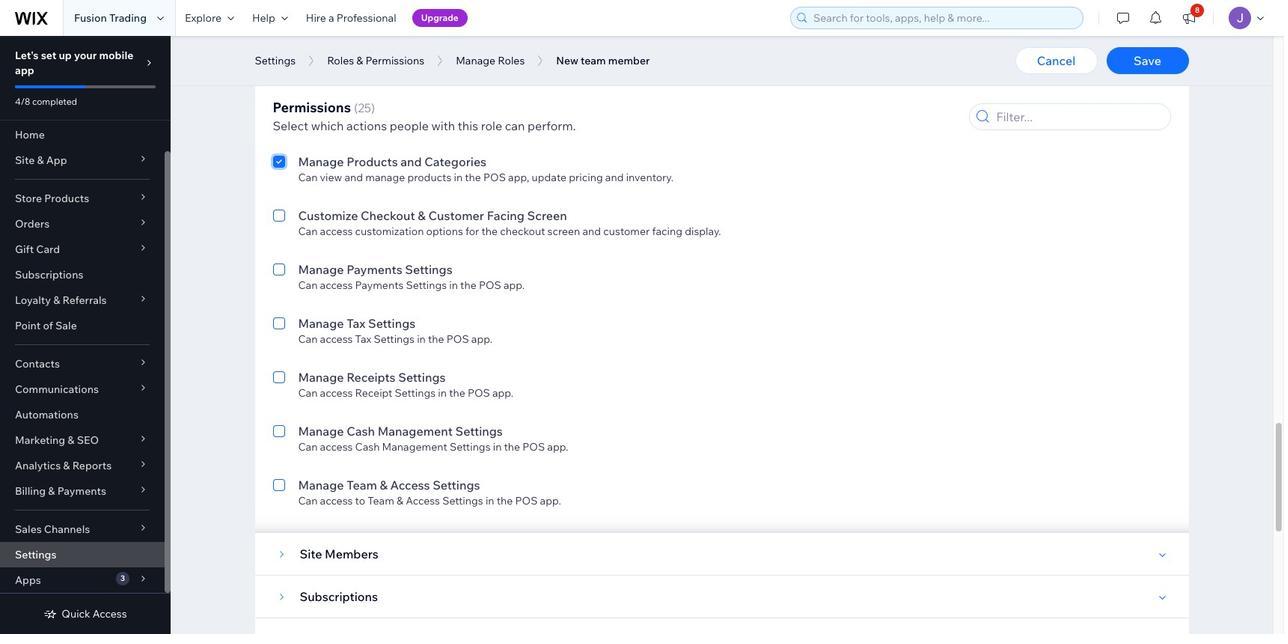 Task type: describe. For each thing, give the bounding box(es) containing it.
manage team & access settings can access to team & access settings in the pos app.
[[298, 478, 562, 508]]

a
[[329, 11, 334, 25]]

site & app
[[15, 154, 67, 167]]

customer
[[604, 225, 650, 238]]

pos inside manage team & access settings can access to team & access settings in the pos app.
[[516, 494, 538, 508]]

mobile
[[99, 49, 134, 62]]

& for permissions
[[357, 54, 363, 67]]

site & app button
[[0, 148, 165, 173]]

0 vertical spatial tax
[[347, 316, 366, 331]]

subscriptions inside sidebar element
[[15, 268, 83, 282]]

can inside manage cash management settings can access cash management settings in the pos app.
[[298, 440, 318, 454]]

manage for payments
[[298, 262, 344, 277]]

in inside manage cash management settings can access cash management settings in the pos app.
[[493, 440, 502, 454]]

checkout
[[500, 225, 546, 238]]

can inside manage team & access settings can access to team & access settings in the pos app.
[[298, 494, 318, 508]]

store
[[15, 192, 42, 205]]

manage for discounts
[[298, 100, 344, 115]]

billing & payments button
[[0, 479, 165, 504]]

quick
[[62, 607, 90, 621]]

loyalty & referrals button
[[0, 288, 165, 313]]

explore
[[185, 11, 222, 25]]

in inside manage payments settings can access payments settings in the pos app.
[[449, 279, 458, 292]]

inventory.
[[627, 171, 674, 184]]

gift card button
[[0, 237, 165, 262]]

this
[[458, 118, 479, 133]]

manage inside manage products and categories can view and manage products in the pos app, update pricing and inventory.
[[366, 171, 405, 184]]

Search for tools, apps, help & more... field
[[809, 7, 1079, 28]]

billing
[[15, 484, 46, 498]]

the inside manage discounts can view and add discount templates in the pos app.
[[494, 117, 510, 130]]

0 vertical spatial team
[[347, 478, 377, 493]]

manage roles button
[[449, 49, 533, 72]]

profiles
[[405, 46, 448, 61]]

site for site members
[[300, 547, 322, 562]]

& for app
[[37, 154, 44, 167]]

pos inside manage payments settings can access payments settings in the pos app.
[[479, 279, 502, 292]]

trading
[[109, 11, 147, 25]]

manage for roles
[[456, 54, 496, 67]]

subscriptions link
[[0, 262, 165, 288]]

completed
[[32, 96, 77, 107]]

contacts button
[[0, 351, 165, 377]]

manage for tax
[[298, 316, 344, 331]]

manage cash management settings can access cash management settings in the pos app.
[[298, 424, 569, 454]]

pos inside manage products and categories can view and manage products in the pos app, update pricing and inventory.
[[484, 171, 506, 184]]

orders
[[15, 217, 50, 231]]

products for manage
[[347, 154, 398, 169]]

for
[[466, 225, 479, 238]]

the inside manage products and categories can view and manage products in the pos app, update pricing and inventory.
[[465, 171, 481, 184]]

automations
[[15, 408, 79, 422]]

settings inside button
[[255, 54, 296, 67]]

options
[[427, 225, 463, 238]]

set
[[41, 49, 56, 62]]

marketing
[[15, 434, 65, 447]]

payments inside popup button
[[57, 484, 106, 498]]

the inside manage tax settings can access tax settings in the pos app.
[[428, 332, 445, 346]]

& for reports
[[63, 459, 70, 473]]

member
[[609, 54, 650, 67]]

manage inside manage customer profiles can manage (add, edit, delete) customer's profile.
[[320, 63, 360, 76]]

marketing & seo button
[[0, 428, 165, 453]]

the inside customize checkout & customer facing screen can access customization options for the checkout screen and customer facing display.
[[482, 225, 498, 238]]

manage for cash
[[298, 424, 344, 439]]

the inside manage cash management settings can access cash management settings in the pos app.
[[504, 440, 521, 454]]

customer's
[[450, 63, 504, 76]]

in inside manage tax settings can access tax settings in the pos app.
[[417, 332, 426, 346]]

hire a professional link
[[297, 0, 406, 36]]

view inside manage products and categories can view and manage products in the pos app, update pricing and inventory.
[[320, 171, 342, 184]]

manage for customer
[[298, 46, 344, 61]]

& down manage cash management settings can access cash management settings in the pos app.
[[380, 478, 388, 493]]

reports
[[72, 459, 112, 473]]

in inside manage team & access settings can access to team & access settings in the pos app.
[[486, 494, 495, 508]]

help button
[[243, 0, 297, 36]]

manage receipts settings can access receipt settings in the pos app.
[[298, 370, 514, 400]]

& right to
[[397, 494, 404, 508]]

0 vertical spatial cash
[[347, 424, 375, 439]]

card
[[36, 243, 60, 256]]

communications
[[15, 383, 99, 396]]

pos inside manage discounts can view and add discount templates in the pos app.
[[513, 117, 535, 130]]

manage for products
[[298, 154, 344, 169]]

quick access button
[[44, 607, 127, 621]]

gift card
[[15, 243, 60, 256]]

roles & permissions
[[327, 54, 425, 67]]

people
[[390, 118, 429, 133]]

)
[[371, 100, 375, 115]]

up
[[59, 49, 72, 62]]

customization
[[355, 225, 424, 238]]

your
[[74, 49, 97, 62]]

in inside manage products and categories can view and manage products in the pos app, update pricing and inventory.
[[454, 171, 463, 184]]

let's set up your mobile app
[[15, 49, 134, 77]]

point
[[15, 319, 41, 332]]

site members
[[300, 547, 379, 562]]

products
[[408, 171, 452, 184]]

& for payments
[[48, 484, 55, 498]]

products for store
[[44, 192, 89, 205]]

analytics
[[15, 459, 61, 473]]

referrals
[[63, 294, 107, 307]]

let's
[[15, 49, 39, 62]]

point of sale
[[15, 319, 77, 332]]

can inside manage products and categories can view and manage products in the pos app, update pricing and inventory.
[[298, 171, 318, 184]]

can inside manage payments settings can access payments settings in the pos app.
[[298, 279, 318, 292]]

& for seo
[[68, 434, 75, 447]]

facing
[[487, 208, 525, 223]]

hire a professional
[[306, 11, 397, 25]]

access inside manage team & access settings can access to team & access settings in the pos app.
[[320, 494, 353, 508]]

upgrade button
[[412, 9, 468, 27]]

home link
[[0, 122, 165, 148]]

1 horizontal spatial subscriptions
[[300, 589, 378, 604]]

app. inside manage team & access settings can access to team & access settings in the pos app.
[[540, 494, 562, 508]]

templates
[[432, 117, 481, 130]]

communications button
[[0, 377, 165, 402]]

settings link
[[0, 542, 165, 568]]

manage roles
[[456, 54, 525, 67]]

access inside customize checkout & customer facing screen can access customization options for the checkout screen and customer facing display.
[[320, 225, 353, 238]]

0 vertical spatial management
[[378, 424, 453, 439]]

loyalty & referrals
[[15, 294, 107, 307]]

1 vertical spatial payments
[[355, 279, 404, 292]]

cancel button
[[1016, 47, 1098, 74]]

sales channels
[[15, 523, 90, 536]]

& for referrals
[[53, 294, 60, 307]]

fusion trading
[[74, 11, 147, 25]]

8 button
[[1173, 0, 1206, 36]]

facing
[[653, 225, 683, 238]]

fusion
[[74, 11, 107, 25]]

home
[[15, 128, 45, 142]]

and inside customize checkout & customer facing screen can access customization options for the checkout screen and customer facing display.
[[583, 225, 601, 238]]

can inside manage receipts settings can access receipt settings in the pos app.
[[298, 386, 318, 400]]

can inside manage discounts can view and add discount templates in the pos app.
[[298, 117, 318, 130]]

update
[[532, 171, 567, 184]]

add
[[366, 117, 385, 130]]

profile.
[[506, 63, 540, 76]]

8
[[1196, 5, 1201, 15]]

new team member button
[[549, 49, 658, 72]]

pos inside manage cash management settings can access cash management settings in the pos app.
[[523, 440, 545, 454]]



Task type: locate. For each thing, give the bounding box(es) containing it.
0 vertical spatial payments
[[347, 262, 403, 277]]

1 view from the top
[[320, 117, 342, 130]]

customer up (add,
[[347, 46, 403, 61]]

contacts
[[15, 357, 60, 371]]

site left members
[[300, 547, 322, 562]]

which
[[311, 118, 344, 133]]

products
[[347, 154, 398, 169], [44, 192, 89, 205]]

app,
[[509, 171, 530, 184]]

and right pricing
[[606, 171, 624, 184]]

0 vertical spatial permissions
[[366, 54, 425, 67]]

1 vertical spatial permissions
[[273, 99, 351, 116]]

0 horizontal spatial manage
[[320, 63, 360, 76]]

payments
[[347, 262, 403, 277], [355, 279, 404, 292], [57, 484, 106, 498]]

apps
[[15, 574, 41, 587]]

1 horizontal spatial roles
[[498, 54, 525, 67]]

app
[[46, 154, 67, 167]]

checkout
[[361, 208, 415, 223]]

2 vertical spatial access
[[93, 607, 127, 621]]

manage inside button
[[456, 54, 496, 67]]

roles inside manage roles button
[[498, 54, 525, 67]]

1 vertical spatial site
[[300, 547, 322, 562]]

3
[[121, 574, 125, 583]]

team up to
[[347, 478, 377, 493]]

& inside customize checkout & customer facing screen can access customization options for the checkout screen and customer facing display.
[[418, 208, 426, 223]]

1 horizontal spatial manage
[[366, 171, 405, 184]]

marketing & seo
[[15, 434, 99, 447]]

4 can from the top
[[298, 225, 318, 238]]

1 vertical spatial subscriptions
[[300, 589, 378, 604]]

management down manage receipts settings can access receipt settings in the pos app.
[[378, 424, 453, 439]]

products inside manage products and categories can view and manage products in the pos app, update pricing and inventory.
[[347, 154, 398, 169]]

&
[[357, 54, 363, 67], [37, 154, 44, 167], [418, 208, 426, 223], [53, 294, 60, 307], [68, 434, 75, 447], [63, 459, 70, 473], [380, 478, 388, 493], [48, 484, 55, 498], [397, 494, 404, 508]]

access inside sidebar element
[[93, 607, 127, 621]]

customer
[[347, 46, 403, 61], [429, 208, 485, 223]]

manage up checkout
[[366, 171, 405, 184]]

6 access from the top
[[320, 494, 353, 508]]

1 roles from the left
[[327, 54, 354, 67]]

site down the home
[[15, 154, 35, 167]]

manage inside manage payments settings can access payments settings in the pos app.
[[298, 262, 344, 277]]

delete)
[[413, 63, 448, 76]]

& right checkout
[[418, 208, 426, 223]]

role
[[481, 118, 503, 133]]

point of sale link
[[0, 313, 165, 338]]

customer inside customize checkout & customer facing screen can access customization options for the checkout screen and customer facing display.
[[429, 208, 485, 223]]

1 access from the top
[[320, 225, 353, 238]]

manage products and categories can view and manage products in the pos app, update pricing and inventory.
[[298, 154, 674, 184]]

upgrade
[[421, 12, 459, 23]]

channels
[[44, 523, 90, 536]]

& left reports
[[63, 459, 70, 473]]

1 vertical spatial team
[[368, 494, 394, 508]]

roles left (add,
[[327, 54, 354, 67]]

payments down analytics & reports dropdown button
[[57, 484, 106, 498]]

2 can from the top
[[298, 117, 318, 130]]

manage tax settings can access tax settings in the pos app.
[[298, 316, 493, 346]]

1 can from the top
[[298, 63, 318, 76]]

site
[[15, 154, 35, 167], [300, 547, 322, 562]]

site for site & app
[[15, 154, 35, 167]]

select
[[273, 118, 309, 133]]

pricing
[[569, 171, 603, 184]]

view inside manage discounts can view and add discount templates in the pos app.
[[320, 117, 342, 130]]

sidebar element
[[0, 36, 171, 634]]

edit,
[[389, 63, 411, 76]]

access right to
[[406, 494, 440, 508]]

0 vertical spatial customer
[[347, 46, 403, 61]]

app. inside manage cash management settings can access cash management settings in the pos app.
[[548, 440, 569, 454]]

access inside manage receipts settings can access receipt settings in the pos app.
[[320, 386, 353, 400]]

3 can from the top
[[298, 171, 318, 184]]

can inside manage customer profiles can manage (add, edit, delete) customer's profile.
[[298, 63, 318, 76]]

members
[[325, 547, 379, 562]]

0 vertical spatial subscriptions
[[15, 268, 83, 282]]

& left app on the top of the page
[[37, 154, 44, 167]]

store products
[[15, 192, 89, 205]]

Filter... field
[[993, 104, 1166, 130]]

4/8 completed
[[15, 96, 77, 107]]

and down (
[[345, 117, 363, 130]]

customize checkout & customer facing screen can access customization options for the checkout screen and customer facing display.
[[298, 208, 722, 238]]

0 horizontal spatial permissions
[[273, 99, 351, 116]]

manage inside manage receipts settings can access receipt settings in the pos app.
[[298, 370, 344, 385]]

1 vertical spatial tax
[[355, 332, 372, 346]]

customer up options
[[429, 208, 485, 223]]

billing & payments
[[15, 484, 106, 498]]

& left edit,
[[357, 54, 363, 67]]

& right billing
[[48, 484, 55, 498]]

payments down customization
[[347, 262, 403, 277]]

1 vertical spatial management
[[382, 440, 448, 454]]

and inside manage discounts can view and add discount templates in the pos app.
[[345, 117, 363, 130]]

seo
[[77, 434, 99, 447]]

analytics & reports
[[15, 459, 112, 473]]

roles & permissions button
[[320, 49, 432, 72]]

orders button
[[0, 211, 165, 237]]

0 horizontal spatial products
[[44, 192, 89, 205]]

1 horizontal spatial site
[[300, 547, 322, 562]]

access right quick
[[93, 607, 127, 621]]

0 horizontal spatial roles
[[327, 54, 354, 67]]

1 horizontal spatial products
[[347, 154, 398, 169]]

roles left new
[[498, 54, 525, 67]]

permissions ( 25 ) select which actions people with this role can perform.
[[273, 99, 576, 133]]

& inside 'button'
[[357, 54, 363, 67]]

app.
[[537, 117, 559, 130], [504, 279, 525, 292], [472, 332, 493, 346], [493, 386, 514, 400], [548, 440, 569, 454], [540, 494, 562, 508]]

None checkbox
[[273, 45, 285, 76], [273, 153, 285, 184], [273, 368, 285, 400], [273, 45, 285, 76], [273, 153, 285, 184], [273, 368, 285, 400]]

the inside manage receipts settings can access receipt settings in the pos app.
[[449, 386, 466, 400]]

1 horizontal spatial permissions
[[366, 54, 425, 67]]

payments up manage tax settings can access tax settings in the pos app.
[[355, 279, 404, 292]]

app. inside manage discounts can view and add discount templates in the pos app.
[[537, 117, 559, 130]]

cash
[[347, 424, 375, 439], [355, 440, 380, 454]]

roles inside roles & permissions 'button'
[[327, 54, 354, 67]]

app
[[15, 64, 34, 77]]

new
[[557, 54, 579, 67]]

quick access
[[62, 607, 127, 621]]

can inside customize checkout & customer facing screen can access customization options for the checkout screen and customer facing display.
[[298, 225, 318, 238]]

1 vertical spatial access
[[406, 494, 440, 508]]

management
[[378, 424, 453, 439], [382, 440, 448, 454]]

manage inside manage cash management settings can access cash management settings in the pos app.
[[298, 424, 344, 439]]

app. inside manage receipts settings can access receipt settings in the pos app.
[[493, 386, 514, 400]]

permissions
[[366, 54, 425, 67], [273, 99, 351, 116]]

manage
[[320, 63, 360, 76], [366, 171, 405, 184]]

cancel
[[1038, 53, 1076, 68]]

perform.
[[528, 118, 576, 133]]

screen
[[548, 225, 581, 238]]

categories
[[425, 154, 487, 169]]

2 access from the top
[[320, 279, 353, 292]]

pos
[[513, 117, 535, 130], [484, 171, 506, 184], [479, 279, 502, 292], [447, 332, 469, 346], [468, 386, 490, 400], [523, 440, 545, 454], [516, 494, 538, 508]]

manage inside manage products and categories can view and manage products in the pos app, update pricing and inventory.
[[298, 154, 344, 169]]

6 can from the top
[[298, 332, 318, 346]]

manage inside manage tax settings can access tax settings in the pos app.
[[298, 316, 344, 331]]

products down 'actions'
[[347, 154, 398, 169]]

0 horizontal spatial customer
[[347, 46, 403, 61]]

manage inside manage customer profiles can manage (add, edit, delete) customer's profile.
[[298, 46, 344, 61]]

sale
[[55, 319, 77, 332]]

1 vertical spatial cash
[[355, 440, 380, 454]]

team right to
[[368, 494, 394, 508]]

loyalty
[[15, 294, 51, 307]]

manage for receipts
[[298, 370, 344, 385]]

save button
[[1107, 47, 1190, 74]]

manage inside manage discounts can view and add discount templates in the pos app.
[[298, 100, 344, 115]]

of
[[43, 319, 53, 332]]

in inside manage receipts settings can access receipt settings in the pos app.
[[438, 386, 447, 400]]

subscriptions down 'site members'
[[300, 589, 378, 604]]

2 view from the top
[[320, 171, 342, 184]]

management up manage team & access settings can access to team & access settings in the pos app.
[[382, 440, 448, 454]]

customize
[[298, 208, 358, 223]]

and up customize
[[345, 171, 363, 184]]

discounts
[[347, 100, 403, 115]]

and up products
[[401, 154, 422, 169]]

4 access from the top
[[320, 386, 353, 400]]

access down manage cash management settings can access cash management settings in the pos app.
[[391, 478, 430, 493]]

permissions inside permissions ( 25 ) select which actions people with this role can perform.
[[273, 99, 351, 116]]

8 can from the top
[[298, 440, 318, 454]]

access inside manage payments settings can access payments settings in the pos app.
[[320, 279, 353, 292]]

hire
[[306, 11, 326, 25]]

display.
[[685, 225, 722, 238]]

3 access from the top
[[320, 332, 353, 346]]

access inside manage cash management settings can access cash management settings in the pos app.
[[320, 440, 353, 454]]

products inside dropdown button
[[44, 192, 89, 205]]

subscriptions
[[15, 268, 83, 282], [300, 589, 378, 604]]

2 vertical spatial payments
[[57, 484, 106, 498]]

products up orders dropdown button
[[44, 192, 89, 205]]

customer inside manage customer profiles can manage (add, edit, delete) customer's profile.
[[347, 46, 403, 61]]

5 access from the top
[[320, 440, 353, 454]]

4/8
[[15, 96, 30, 107]]

settings inside sidebar element
[[15, 548, 56, 562]]

0 vertical spatial view
[[320, 117, 342, 130]]

and
[[345, 117, 363, 130], [401, 154, 422, 169], [345, 171, 363, 184], [606, 171, 624, 184], [583, 225, 601, 238]]

permissions inside 'button'
[[366, 54, 425, 67]]

access inside manage tax settings can access tax settings in the pos app.
[[320, 332, 353, 346]]

None checkbox
[[273, 99, 285, 130], [273, 207, 285, 238], [273, 261, 285, 292], [273, 315, 285, 346], [273, 422, 285, 454], [273, 476, 285, 508], [273, 99, 285, 130], [273, 207, 285, 238], [273, 261, 285, 292], [273, 315, 285, 346], [273, 422, 285, 454], [273, 476, 285, 508]]

site inside dropdown button
[[15, 154, 35, 167]]

& right loyalty at left top
[[53, 294, 60, 307]]

(add,
[[362, 63, 387, 76]]

0 vertical spatial site
[[15, 154, 35, 167]]

2 roles from the left
[[498, 54, 525, 67]]

analytics & reports button
[[0, 453, 165, 479]]

0 vertical spatial products
[[347, 154, 398, 169]]

roles
[[327, 54, 354, 67], [498, 54, 525, 67]]

in inside manage discounts can view and add discount templates in the pos app.
[[483, 117, 492, 130]]

professional
[[337, 11, 397, 25]]

the inside manage team & access settings can access to team & access settings in the pos app.
[[497, 494, 513, 508]]

0 vertical spatial manage
[[320, 63, 360, 76]]

1 vertical spatial products
[[44, 192, 89, 205]]

7 can from the top
[[298, 386, 318, 400]]

1 vertical spatial customer
[[429, 208, 485, 223]]

the inside manage payments settings can access payments settings in the pos app.
[[461, 279, 477, 292]]

to
[[355, 494, 365, 508]]

9 can from the top
[[298, 494, 318, 508]]

tax
[[347, 316, 366, 331], [355, 332, 372, 346]]

settings button
[[247, 49, 303, 72]]

pos inside manage receipts settings can access receipt settings in the pos app.
[[468, 386, 490, 400]]

0 horizontal spatial site
[[15, 154, 35, 167]]

subscriptions down card
[[15, 268, 83, 282]]

app. inside manage tax settings can access tax settings in the pos app.
[[472, 332, 493, 346]]

can inside manage tax settings can access tax settings in the pos app.
[[298, 332, 318, 346]]

& left seo
[[68, 434, 75, 447]]

receipts
[[347, 370, 396, 385]]

5 can from the top
[[298, 279, 318, 292]]

0 horizontal spatial subscriptions
[[15, 268, 83, 282]]

and right screen
[[583, 225, 601, 238]]

manage inside manage team & access settings can access to team & access settings in the pos app.
[[298, 478, 344, 493]]

settings
[[255, 54, 296, 67], [405, 262, 453, 277], [406, 279, 447, 292], [368, 316, 416, 331], [374, 332, 415, 346], [399, 370, 446, 385], [395, 386, 436, 400], [456, 424, 503, 439], [450, 440, 491, 454], [433, 478, 480, 493], [443, 494, 484, 508], [15, 548, 56, 562]]

can
[[505, 118, 525, 133]]

pos inside manage tax settings can access tax settings in the pos app.
[[447, 332, 469, 346]]

view up customize
[[320, 171, 342, 184]]

can
[[298, 63, 318, 76], [298, 117, 318, 130], [298, 171, 318, 184], [298, 225, 318, 238], [298, 279, 318, 292], [298, 332, 318, 346], [298, 386, 318, 400], [298, 440, 318, 454], [298, 494, 318, 508]]

manage left (add,
[[320, 63, 360, 76]]

screen
[[528, 208, 567, 223]]

1 horizontal spatial customer
[[429, 208, 485, 223]]

1 vertical spatial manage
[[366, 171, 405, 184]]

manage for team
[[298, 478, 344, 493]]

1 vertical spatial view
[[320, 171, 342, 184]]

app. inside manage payments settings can access payments settings in the pos app.
[[504, 279, 525, 292]]

manage discounts can view and add discount templates in the pos app.
[[298, 100, 559, 130]]

view left 'actions'
[[320, 117, 342, 130]]

0 vertical spatial access
[[391, 478, 430, 493]]



Task type: vqa. For each thing, say whether or not it's contained in the screenshot.


